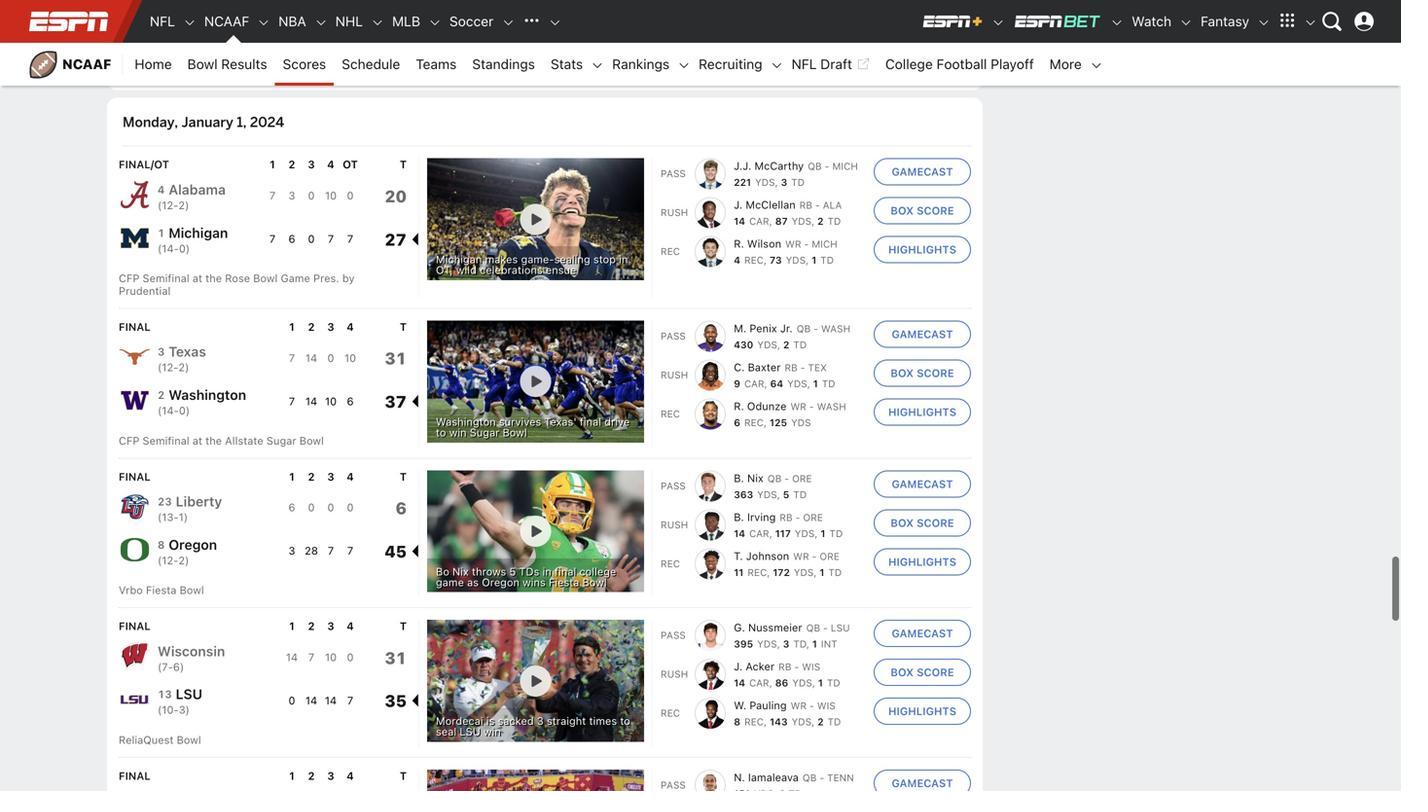 Task type: vqa. For each thing, say whether or not it's contained in the screenshot.


Task type: locate. For each thing, give the bounding box(es) containing it.
) for 45
[[185, 554, 189, 567]]

1 vertical spatial win
[[484, 726, 501, 738]]

0 vertical spatial wis
[[802, 661, 821, 672]]

lsu inside 'g. nussmeier qb - lsu 395 yds 3 td 1 int'
[[831, 622, 850, 634]]

pass for 35
[[661, 630, 686, 641]]

1 vertical spatial ncaaf
[[62, 56, 111, 72]]

2 semifinal from the top
[[143, 434, 189, 447]]

yds inside c. baxter rb - tex 9 car 64 yds 1 td
[[787, 378, 807, 389]]

2 12- from the top
[[162, 361, 178, 374]]

1 ( from the top
[[158, 36, 162, 49]]

r. inside r. odunze wr - wash 6 rec 125 yds
[[734, 400, 744, 413]]

1 horizontal spatial more espn image
[[1304, 16, 1318, 29]]

-
[[808, 32, 812, 44], [825, 161, 829, 172], [815, 200, 820, 211], [804, 239, 809, 250], [814, 323, 818, 334], [801, 362, 805, 373], [809, 401, 814, 412], [785, 473, 789, 484], [796, 512, 800, 523], [812, 551, 817, 562], [823, 622, 828, 634], [794, 661, 799, 672], [810, 700, 814, 711], [820, 772, 824, 783]]

2 gamecast link from the top
[[874, 321, 971, 348]]

highlights for 45
[[888, 555, 957, 568]]

5 right j. newton icon
[[734, 49, 740, 60]]

pauling
[[750, 699, 787, 712]]

4 box score from the top
[[891, 666, 954, 679]]

2 score from the top
[[917, 367, 954, 379]]

0 vertical spatial in
[[619, 253, 628, 266]]

7 ( from the top
[[158, 554, 162, 567]]

2 horizontal spatial 5
[[783, 489, 789, 500]]

rec inside w. pauling wr - wis 8 rec 143 yds 2 td
[[744, 716, 764, 727]]

j. acker image
[[695, 659, 726, 690]]

nfl inside 'link'
[[150, 13, 175, 29]]

by-
[[915, 37, 934, 50]]

- for acker
[[794, 661, 799, 672]]

box score link for 37
[[874, 360, 971, 387]]

14
[[734, 216, 745, 227], [305, 352, 317, 364], [305, 395, 317, 407], [734, 528, 745, 539], [286, 651, 298, 664], [734, 677, 745, 689], [305, 694, 317, 707], [325, 694, 337, 707]]

g. nussmeier image
[[695, 620, 726, 651]]

14- down 3 texas ( 12-2 ) on the top left of the page
[[162, 404, 179, 417]]

1 horizontal spatial michigan
[[436, 253, 482, 266]]

bowl results link
[[180, 43, 275, 86]]

rankings link
[[604, 43, 677, 86]]

1 horizontal spatial washington
[[436, 416, 496, 428]]

4 box score link from the top
[[874, 659, 971, 686]]

wr right the odunze
[[791, 401, 807, 412]]

yds right 125
[[791, 417, 811, 428]]

2 at from the top
[[192, 434, 202, 447]]

1 horizontal spatial fiesta
[[549, 576, 579, 589]]

wr inside w. pauling wr - wis 8 rec 143 yds 2 td
[[791, 700, 807, 711]]

0 horizontal spatial to
[[436, 426, 446, 439]]

lsu inside mordecai is sacked 3 straight times to seal lsu win
[[460, 726, 481, 738]]

play-
[[883, 37, 915, 50]]

5 left the tds
[[509, 565, 516, 578]]

- inside c. baxter rb - tex 9 car 64 yds 1 td
[[801, 362, 805, 373]]

0 horizontal spatial ncaaf
[[62, 56, 111, 72]]

wr left the tol
[[789, 32, 805, 44]]

4 inside 4 alabama ( 12-2 )
[[158, 183, 165, 196]]

0 vertical spatial nfl
[[150, 13, 175, 29]]

0 vertical spatial nix
[[747, 472, 764, 484]]

3 highlights from the top
[[888, 555, 957, 568]]

more sports image
[[548, 16, 562, 29]]

2 list from the top
[[661, 321, 866, 430]]

1 vertical spatial ore
[[803, 512, 823, 523]]

3 highlights link from the top
[[874, 548, 971, 575]]

4 gamecast link from the top
[[874, 620, 971, 647]]

0 horizontal spatial fiesta
[[146, 584, 177, 597]]

semifinal down 1 michigan ( 14-0 )
[[143, 272, 189, 285]]

2 the from the top
[[205, 434, 222, 447]]

j. mcclellan image
[[695, 197, 726, 228]]

- inside j. mcclellan rb - ala 14 car 87 yds 2 td
[[815, 200, 820, 211]]

wyoming link
[[158, 17, 219, 36]]

1 vertical spatial the
[[205, 434, 222, 447]]

list
[[661, 158, 866, 267], [661, 321, 866, 430], [661, 470, 866, 579], [661, 620, 866, 729]]

10 up 14 14
[[325, 651, 337, 664]]

4 ( from the top
[[158, 361, 162, 374]]

the
[[205, 272, 222, 285], [205, 434, 222, 447]]

2 inside m. penix jr. qb - wash 430 yds 2 td
[[783, 339, 789, 350]]

4 list from the top
[[661, 620, 866, 729]]

car down the acker
[[749, 677, 769, 689]]

2 final from the top
[[119, 470, 151, 483]]

- left tenn
[[820, 772, 824, 783]]

td down "mccarthy"
[[791, 177, 805, 188]]

27
[[385, 229, 407, 249]]

1 14- from the top
[[162, 242, 179, 255]]

0
[[308, 189, 315, 202], [347, 189, 354, 202], [308, 233, 315, 245], [179, 242, 186, 255], [327, 352, 334, 364], [179, 404, 186, 417], [308, 501, 315, 514], [327, 501, 334, 514], [347, 501, 354, 514], [347, 651, 354, 664], [289, 694, 295, 707]]

td down the ala at the right top of page
[[828, 216, 841, 227]]

2 vertical spatial j.
[[734, 660, 743, 673]]

yds right 86
[[792, 677, 812, 689]]

nfl draft link
[[784, 43, 878, 86]]

0 horizontal spatial 8
[[158, 538, 165, 551]]

yds inside 't. johnson wr - ore 11 rec 172 yds 1 td'
[[794, 567, 814, 578]]

espn bet image
[[1110, 16, 1124, 29]]

box score link for 45
[[874, 509, 971, 536]]

playoff
[[991, 56, 1034, 72]]

list for 35
[[661, 620, 866, 729]]

1 horizontal spatial final
[[580, 416, 601, 428]]

rec left 'r. odunze' icon at the bottom
[[661, 408, 680, 419]]

) for 35
[[186, 704, 190, 716]]

wr right 'pauling'
[[791, 700, 807, 711]]

1 vertical spatial j.
[[734, 199, 743, 211]]

) inside the 8 oregon ( 12-2 )
[[185, 554, 189, 567]]

0 vertical spatial 31
[[385, 349, 407, 368]]

td right 143
[[828, 716, 841, 727]]

1 score from the top
[[917, 205, 954, 217]]

1 the from the top
[[205, 272, 222, 285]]

t up 35
[[400, 620, 407, 633]]

ore down b. irving rb - ore 14 car 117 yds 1 td on the bottom right of the page
[[820, 551, 840, 562]]

14-
[[162, 242, 179, 255], [162, 404, 179, 417]]

ncaaf inside global navigation element
[[204, 13, 249, 29]]

- up the ala at the right top of page
[[825, 161, 829, 172]]

mich
[[832, 161, 858, 172], [812, 239, 838, 250]]

0 horizontal spatial more espn image
[[1273, 7, 1302, 36]]

( for 45
[[158, 554, 162, 567]]

- up "int"
[[823, 622, 828, 634]]

yds inside b. irving rb - ore 14 car 117 yds 1 td
[[795, 528, 815, 539]]

semifinal for 37
[[143, 434, 189, 447]]

car inside c. baxter rb - tex 9 car 64 yds 1 td
[[744, 378, 764, 389]]

iamaleava
[[748, 771, 799, 784]]

semifinal for 27
[[143, 272, 189, 285]]

( left texas link
[[158, 361, 162, 374]]

washington survives texas' final drive to win sugar bowl
[[436, 416, 630, 439]]

4 highlights from the top
[[888, 705, 957, 718]]

car inside j. mcclellan rb - ala 14 car 87 yds 2 td
[[749, 216, 769, 227]]

ore up b. irving rb - ore 14 car 117 yds 1 td on the bottom right of the page
[[792, 473, 812, 484]]

- for odunze
[[809, 401, 814, 412]]

oregon down 13-
[[169, 537, 217, 553]]

t for 45
[[400, 470, 407, 483]]

pass left n. iamaleava icon
[[661, 779, 686, 790]]

score for 35
[[917, 666, 954, 679]]

irving
[[747, 511, 776, 523]]

0 vertical spatial 12-
[[162, 199, 178, 212]]

cfp semifinal at the allstate sugar bowl
[[119, 434, 324, 447]]

2 inside the 2 washington ( 14-0 )
[[158, 389, 165, 401]]

0 horizontal spatial 5
[[509, 565, 516, 578]]

mordecai
[[436, 715, 483, 727]]

4 final from the top
[[119, 770, 151, 782]]

1 vertical spatial michigan
[[436, 253, 482, 266]]

sugar right allstate
[[266, 434, 296, 447]]

sugar
[[470, 426, 500, 439], [266, 434, 296, 447]]

2 left 4 ot
[[289, 158, 295, 171]]

5 gamecast link from the top
[[874, 770, 971, 791]]

1 final from the top
[[119, 321, 151, 333]]

1 vertical spatial nix
[[452, 565, 469, 578]]

0 horizontal spatial in
[[543, 565, 552, 578]]

draft
[[821, 56, 852, 72]]

r. inside the r. wilson wr - mich 4 rec 73 yds 1 td
[[734, 238, 744, 250]]

3 rush from the top
[[661, 519, 688, 530]]

0 vertical spatial the
[[205, 272, 222, 285]]

1 vertical spatial 5
[[783, 489, 789, 500]]

0 vertical spatial final
[[580, 416, 601, 428]]

gamecast link
[[874, 158, 971, 186], [874, 321, 971, 348], [874, 470, 971, 497], [874, 620, 971, 647], [874, 770, 971, 791]]

c. baxter image
[[695, 360, 726, 391]]

qb for 20
[[808, 161, 822, 172]]

1 horizontal spatial ncaaf
[[204, 13, 249, 29]]

2 14- from the top
[[162, 404, 179, 417]]

12- up vrbo fiesta bowl
[[162, 554, 178, 567]]

( up 13
[[158, 660, 162, 673]]

w. pauling wr - wis 8 rec 143 yds 2 td
[[734, 699, 841, 727]]

3 list from the top
[[661, 470, 866, 579]]

td inside j. mcclellan rb - ala 14 car 87 yds 2 td
[[828, 216, 841, 227]]

) inside 23 liberty ( 13-1 )
[[184, 511, 188, 523]]

straight
[[547, 715, 586, 727]]

rb left the ala at the right top of page
[[800, 200, 813, 211]]

yds right 87 on the top of the page
[[792, 216, 812, 227]]

1 horizontal spatial in
[[619, 253, 628, 266]]

- inside the r. wilson wr - mich 4 rec 73 yds 1 td
[[804, 239, 809, 250]]

r. for 37
[[734, 400, 744, 413]]

( for 6
[[158, 511, 162, 523]]

espn more sports home page image
[[517, 7, 546, 36]]

oregon right as
[[482, 576, 520, 589]]

texas
[[169, 344, 206, 360]]

1 vertical spatial wash
[[817, 401, 846, 412]]

1 vertical spatial final
[[555, 565, 576, 578]]

nhl image
[[371, 16, 384, 29]]

highlights
[[888, 243, 957, 256], [888, 406, 957, 418], [888, 555, 957, 568], [888, 705, 957, 718]]

3
[[289, 26, 295, 39], [308, 26, 315, 39], [308, 158, 315, 171], [781, 177, 787, 188], [289, 189, 295, 202], [327, 321, 334, 333], [158, 346, 165, 358], [327, 470, 334, 483], [289, 544, 295, 557], [327, 620, 334, 633], [783, 638, 790, 650], [179, 704, 186, 716], [537, 715, 544, 727], [327, 770, 334, 782]]

michigan left makes
[[436, 253, 482, 266]]

1 at from the top
[[192, 272, 202, 285]]

yds right "73"
[[786, 255, 806, 266]]

nfl
[[150, 13, 175, 29], [792, 56, 817, 72]]

12- inside 3 texas ( 12-2 )
[[162, 361, 178, 374]]

3 down 14 10 at the left of the page
[[327, 470, 334, 483]]

0 vertical spatial 8
[[158, 538, 165, 551]]

3 ( from the top
[[158, 242, 162, 255]]

1 horizontal spatial lsu
[[460, 726, 481, 738]]

1 b. from the top
[[734, 472, 744, 484]]

5 t from the top
[[400, 770, 407, 782]]

ot,
[[436, 264, 453, 277]]

td right "73"
[[820, 255, 834, 266]]

2 highlights from the top
[[888, 406, 957, 418]]

4 inside the r. wilson wr - mich 4 rec 73 yds 1 td
[[734, 255, 740, 266]]

4 box from the top
[[891, 666, 914, 679]]

wisconsin link
[[158, 642, 225, 660]]

wis for acker
[[802, 661, 821, 672]]

1 vertical spatial nfl
[[792, 56, 817, 72]]

1 horizontal spatial ncaaf link
[[196, 0, 257, 43]]

1 vertical spatial b.
[[734, 511, 744, 523]]

0 vertical spatial r.
[[734, 238, 744, 250]]

mich for wilson
[[812, 239, 838, 250]]

michigan
[[169, 225, 228, 241], [436, 253, 482, 266]]

box
[[891, 205, 914, 217], [891, 367, 914, 379], [891, 516, 914, 529], [891, 666, 914, 679]]

4 rush from the top
[[661, 669, 688, 680]]

washington left the survives
[[436, 416, 496, 428]]

wr for 37
[[791, 401, 807, 412]]

mlb
[[392, 13, 420, 29]]

b. nix qb - ore 363 yds 5 td
[[734, 472, 812, 500]]

0 horizontal spatial nfl
[[150, 13, 175, 29]]

) down the alabama
[[185, 199, 189, 212]]

0 horizontal spatial nix
[[452, 565, 469, 578]]

3 right nba
[[308, 26, 315, 39]]

1 12- from the top
[[162, 199, 178, 212]]

6 ( from the top
[[158, 511, 162, 523]]

8 ( from the top
[[158, 660, 162, 673]]

0 vertical spatial at
[[192, 272, 202, 285]]

at down 1 michigan ( 14-0 )
[[192, 272, 202, 285]]

ore for nix
[[792, 473, 812, 484]]

vrbo
[[119, 584, 143, 597]]

1 r. from the top
[[734, 238, 744, 250]]

highlights for 37
[[888, 406, 957, 418]]

(
[[158, 36, 162, 49], [158, 199, 162, 212], [158, 242, 162, 255], [158, 361, 162, 374], [158, 404, 162, 417], [158, 511, 162, 523], [158, 554, 162, 567], [158, 660, 162, 673], [158, 704, 162, 716]]

1 list from the top
[[661, 158, 866, 267]]

college football playoff
[[885, 56, 1034, 72]]

fiesta right wins
[[549, 576, 579, 589]]

1 box score link from the top
[[874, 197, 971, 224]]

lsu right 13
[[176, 686, 202, 702]]

14- for 37
[[162, 404, 179, 417]]

ncaaf image
[[257, 16, 271, 29]]

0 vertical spatial washington
[[169, 387, 246, 403]]

ore down "b. nix qb - ore 363 yds 5 td"
[[803, 512, 823, 523]]

nba link
[[271, 0, 314, 43]]

ore inside b. irving rb - ore 14 car 117 yds 1 td
[[803, 512, 823, 523]]

0 horizontal spatial final
[[555, 565, 576, 578]]

in inside michigan makes game-sealing stop in ot, wild celebrations ensue
[[619, 253, 628, 266]]

8 down w.
[[734, 716, 741, 727]]

car down 'mcclellan'
[[749, 216, 769, 227]]

1 vertical spatial cfp
[[119, 434, 139, 447]]

rb inside b. irving rb - ore 14 car 117 yds 1 td
[[780, 512, 793, 523]]

external link image
[[856, 53, 870, 76]]

0 vertical spatial ore
[[792, 473, 812, 484]]

qb right jr. at the top of page
[[797, 323, 811, 334]]

3 left 4 ot
[[308, 158, 315, 171]]

430
[[734, 339, 754, 350]]

( left washington link
[[158, 404, 162, 417]]

( up vrbo fiesta bowl
[[158, 554, 162, 567]]

1 horizontal spatial 8
[[734, 716, 741, 727]]

final for 45
[[119, 470, 151, 483]]

3 pass from the top
[[661, 480, 686, 491]]

) right the 9-
[[181, 36, 185, 49]]

( inside 23 liberty ( 13-1 )
[[158, 511, 162, 523]]

texas link
[[169, 343, 206, 361]]

is
[[486, 715, 495, 727]]

wis for pauling
[[817, 700, 836, 711]]

mich for mccarthy
[[832, 161, 858, 172]]

- inside 'g. nussmeier qb - lsu 395 yds 3 td 1 int'
[[823, 622, 828, 634]]

stats
[[551, 56, 583, 72]]

31 for 35
[[385, 648, 407, 667]]

at inside cfp semifinal at the rose bowl game pres. by prudential
[[192, 272, 202, 285]]

texas'
[[544, 416, 577, 428]]

mlb image
[[428, 16, 442, 29]]

list for 45
[[661, 470, 866, 579]]

more espn image
[[1273, 7, 1302, 36], [1304, 16, 1318, 29]]

nix inside bo nix throws 5 tds in final college game as oregon wins fiesta bowl
[[452, 565, 469, 578]]

- right jr. at the top of page
[[814, 323, 818, 334]]

2 j. from the top
[[734, 199, 743, 211]]

highlights link for 37
[[874, 398, 971, 426]]

t up 37
[[400, 321, 407, 333]]

0 horizontal spatial win
[[449, 426, 467, 439]]

final inside washington survives texas' final drive to win sugar bowl
[[580, 416, 601, 428]]

pass left j.j. mccarthy icon
[[661, 168, 686, 179]]

4 pass from the top
[[661, 630, 686, 641]]

0 vertical spatial cfp
[[119, 272, 139, 285]]

) up 'cfp semifinal at the allstate sugar bowl' on the bottom of page
[[186, 404, 190, 417]]

survives
[[499, 416, 541, 428]]

4 highlights link from the top
[[874, 698, 971, 725]]

box for 35
[[891, 666, 914, 679]]

12- for 37
[[162, 361, 178, 374]]

14- inside 1 michigan ( 14-0 )
[[162, 242, 179, 255]]

1 vertical spatial semifinal
[[143, 434, 189, 447]]

michigan down 4 alabama ( 12-2 )
[[169, 225, 228, 241]]

wr for 27
[[785, 239, 801, 250]]

1 vertical spatial washington
[[436, 416, 496, 428]]

1 vertical spatial 8
[[734, 716, 741, 727]]

pass for 45
[[661, 480, 686, 491]]

car inside j. acker rb - wis 14 car 86 yds 1 td
[[749, 677, 769, 689]]

10
[[344, 26, 356, 39], [325, 189, 337, 202], [344, 352, 356, 364], [325, 395, 337, 407], [325, 651, 337, 664]]

1 vertical spatial to
[[620, 715, 630, 727]]

rb up the 117
[[780, 512, 793, 523]]

bowl inside bo nix throws 5 tds in final college game as oregon wins fiesta bowl
[[582, 576, 607, 589]]

2 cfp from the top
[[119, 434, 139, 447]]

2 washington ( 14-0 )
[[158, 387, 246, 417]]

7
[[269, 189, 276, 202], [269, 233, 276, 245], [328, 233, 334, 245], [347, 233, 353, 245], [289, 352, 295, 364], [289, 395, 295, 407], [328, 544, 334, 557], [347, 544, 353, 557], [308, 651, 314, 664], [347, 694, 353, 707]]

0 vertical spatial oregon
[[169, 537, 217, 553]]

b. inside "b. nix qb - ore 363 yds 5 td"
[[734, 472, 744, 484]]

2 gamecast from the top
[[892, 328, 953, 341]]

2 horizontal spatial lsu
[[831, 622, 850, 634]]

1 highlights link from the top
[[874, 236, 971, 263]]

2 b. from the top
[[734, 511, 744, 523]]

list containing b. nix
[[661, 470, 866, 579]]

3 up game
[[289, 189, 295, 202]]

rush left c. baxter image
[[661, 369, 688, 380]]

4 gamecast from the top
[[892, 627, 953, 640]]

3 28 7
[[289, 544, 334, 557]]

washington down 3 texas ( 12-2 ) on the top left of the page
[[169, 387, 246, 403]]

1 horizontal spatial oregon
[[482, 576, 520, 589]]

rankings image
[[677, 59, 691, 72]]

j.j.
[[734, 160, 751, 172]]

2 ( from the top
[[158, 199, 162, 212]]

3 12- from the top
[[162, 554, 178, 567]]

play
[[934, 37, 962, 50]]

highlights link for 45
[[874, 548, 971, 575]]

( inside the 8 oregon ( 12-2 )
[[158, 554, 162, 567]]

1 gamecast from the top
[[892, 166, 953, 178]]

4 score from the top
[[917, 666, 954, 679]]

3 t from the top
[[400, 470, 407, 483]]

lsu left is
[[460, 726, 481, 738]]

rush for 37
[[661, 369, 688, 380]]

lsu up "int"
[[831, 622, 850, 634]]

0 vertical spatial win
[[449, 426, 467, 439]]

1 horizontal spatial nix
[[747, 472, 764, 484]]

( inside 13 lsu ( 10-3 )
[[158, 704, 162, 716]]

ore
[[792, 473, 812, 484], [803, 512, 823, 523], [820, 551, 840, 562]]

0 vertical spatial lsu
[[831, 622, 850, 634]]

yds inside j. mcclellan rb - ala 14 car 87 yds 2 td
[[792, 216, 812, 227]]

t for 37
[[400, 321, 407, 333]]

3 final from the top
[[119, 620, 151, 633]]

liberty link
[[176, 492, 222, 511]]

2 down 3 texas ( 12-2 ) on the top left of the page
[[158, 389, 165, 401]]

6 right 14 10 at the left of the page
[[347, 395, 354, 407]]

0 vertical spatial mich
[[832, 161, 858, 172]]

0 vertical spatial to
[[436, 426, 446, 439]]

1 rush from the top
[[661, 207, 688, 218]]

alabama
[[169, 181, 226, 197]]

the left rose
[[205, 272, 222, 285]]

car right '9'
[[744, 378, 764, 389]]

- for johnson
[[812, 551, 817, 562]]

list containing g. nussmeier
[[661, 620, 866, 729]]

1 horizontal spatial win
[[484, 726, 501, 738]]

wash inside m. penix jr. qb - wash 430 yds 2 td
[[821, 323, 851, 334]]

tol
[[815, 32, 834, 44]]

117
[[775, 528, 791, 539]]

5
[[734, 49, 740, 60], [783, 489, 789, 500], [509, 565, 516, 578]]

b. for b. nix
[[734, 472, 744, 484]]

nussmeier
[[748, 621, 802, 634]]

1 box from the top
[[891, 205, 914, 217]]

1 horizontal spatial nfl
[[792, 56, 817, 72]]

in right stop
[[619, 253, 628, 266]]

86
[[775, 677, 788, 689]]

in for 45
[[543, 565, 552, 578]]

0 vertical spatial 14-
[[162, 242, 179, 255]]

2 r. from the top
[[734, 400, 744, 413]]

- for wilson
[[804, 239, 809, 250]]

- inside j. acker rb - wis 14 car 86 yds 1 td
[[794, 661, 799, 672]]

1 gamecast link from the top
[[874, 158, 971, 186]]

2 vertical spatial ore
[[820, 551, 840, 562]]

soccer link
[[442, 0, 501, 43]]

w. pauling image
[[695, 698, 726, 729]]

yds inside j.j. mccarthy qb - mich 221 yds 3 td
[[755, 177, 775, 188]]

td up c. baxter rb - tex 9 car 64 yds 1 td
[[793, 339, 807, 350]]

) right 10-
[[186, 704, 190, 716]]

1 vertical spatial wis
[[817, 700, 836, 711]]

( inside the 2 washington ( 14-0 )
[[158, 404, 162, 417]]

) inside 3 texas ( 12-2 )
[[185, 361, 189, 374]]

2 inside 3 texas ( 12-2 )
[[178, 361, 185, 374]]

3 j. from the top
[[734, 660, 743, 673]]

1 cfp from the top
[[119, 272, 139, 285]]

2 t from the top
[[400, 321, 407, 333]]

cfp
[[119, 272, 139, 285], [119, 434, 139, 447]]

n. iamaleava image
[[695, 770, 726, 791]]

14 inside b. irving rb - ore 14 car 117 yds 1 td
[[734, 528, 745, 539]]

5 ( from the top
[[158, 404, 162, 417]]

( left alabama 'link'
[[158, 199, 162, 212]]

2
[[289, 158, 295, 171], [178, 199, 185, 212], [817, 216, 824, 227], [308, 321, 315, 333], [783, 339, 789, 350], [178, 361, 185, 374], [158, 389, 165, 401], [308, 470, 315, 483], [178, 554, 185, 567], [308, 620, 315, 633], [818, 716, 824, 727], [308, 770, 315, 782]]

9 ( from the top
[[158, 704, 162, 716]]

td inside the r. wilson wr - mich 4 rec 73 yds 1 td
[[820, 255, 834, 266]]

2 vertical spatial 12-
[[162, 554, 178, 567]]

( inside 4 alabama ( 12-2 )
[[158, 199, 162, 212]]

1 vertical spatial r.
[[734, 400, 744, 413]]

rec right 11
[[748, 567, 767, 578]]

3 up the reliaquest bowl
[[179, 704, 186, 716]]

2 vertical spatial lsu
[[460, 726, 481, 738]]

4 t from the top
[[400, 620, 407, 633]]

the left allstate
[[205, 434, 222, 447]]

- for pauling
[[810, 700, 814, 711]]

win inside mordecai is sacked 3 straight times to seal lsu win
[[484, 726, 501, 738]]

3 box from the top
[[891, 516, 914, 529]]

- for baxter
[[801, 362, 805, 373]]

list containing j.j. mccarthy
[[661, 158, 866, 267]]

2 box from the top
[[891, 367, 914, 379]]

) up vrbo fiesta bowl
[[185, 554, 189, 567]]

score for 37
[[917, 367, 954, 379]]

b. left irving
[[734, 511, 744, 523]]

by
[[342, 272, 355, 285]]

final
[[119, 321, 151, 333], [119, 470, 151, 483], [119, 620, 151, 633], [119, 770, 151, 782]]

1 horizontal spatial to
[[620, 715, 630, 727]]

yds inside m. penix jr. qb - wash 430 yds 2 td
[[757, 339, 777, 350]]

to
[[436, 426, 446, 439], [620, 715, 630, 727]]

) down texas
[[185, 361, 189, 374]]

semifinal inside cfp semifinal at the rose bowl game pres. by prudential
[[143, 272, 189, 285]]

1 vertical spatial oregon
[[482, 576, 520, 589]]

gamecast for 27
[[892, 166, 953, 178]]

5 pass from the top
[[661, 779, 686, 790]]

2 up 28
[[308, 470, 315, 483]]

j.j. mccarthy image
[[695, 158, 726, 189]]

nix for b.
[[747, 472, 764, 484]]

- left the ala at the right top of page
[[815, 200, 820, 211]]

1 31 from the top
[[385, 349, 407, 368]]

cfp for 27
[[119, 272, 139, 285]]

4 inside wyoming ( 9-4 )
[[174, 36, 181, 49]]

rb for 27
[[800, 200, 813, 211]]

qb right "mccarthy"
[[808, 161, 822, 172]]

tex
[[808, 362, 827, 373]]

- for nix
[[785, 473, 789, 484]]

fantasy image
[[1257, 16, 1271, 29]]

0 horizontal spatial lsu
[[176, 686, 202, 702]]

6 down wisconsin
[[173, 660, 180, 673]]

td
[[791, 177, 805, 188], [828, 216, 841, 227], [820, 255, 834, 266], [793, 339, 807, 350], [822, 378, 835, 389], [793, 489, 807, 500], [829, 528, 843, 539], [828, 567, 842, 578], [793, 638, 806, 650], [827, 677, 840, 689], [828, 716, 841, 727]]

mich inside the r. wilson wr - mich 4 rec 73 yds 1 td
[[812, 239, 838, 250]]

b. for b. irving
[[734, 511, 744, 523]]

td inside c. baxter rb - tex 9 car 64 yds 1 td
[[822, 378, 835, 389]]

rush for 45
[[661, 519, 688, 530]]

win right mordecai
[[484, 726, 501, 738]]

0 vertical spatial b.
[[734, 472, 744, 484]]

t
[[400, 158, 407, 171], [400, 321, 407, 333], [400, 470, 407, 483], [400, 620, 407, 633], [400, 770, 407, 782]]

ore inside "b. nix qb - ore 363 yds 5 td"
[[792, 473, 812, 484]]

0 vertical spatial michigan
[[169, 225, 228, 241]]

- down b. irving rb - ore 14 car 117 yds 1 td on the bottom right of the page
[[812, 551, 817, 562]]

1 highlights from the top
[[888, 243, 957, 256]]

1 semifinal from the top
[[143, 272, 189, 285]]

1 horizontal spatial sugar
[[470, 426, 500, 439]]

3 score from the top
[[917, 516, 954, 529]]

at
[[192, 272, 202, 285], [192, 434, 202, 447]]

) for 6
[[184, 511, 188, 523]]

mich down the ala at the right top of page
[[812, 239, 838, 250]]

list containing m. penix jr.
[[661, 321, 866, 430]]

1 pass from the top
[[661, 168, 686, 179]]

3 gamecast from the top
[[892, 478, 953, 490]]

3 box score from the top
[[891, 516, 954, 529]]

lsu inside 13 lsu ( 10-3 )
[[176, 686, 202, 702]]

3 down nussmeier
[[783, 638, 790, 650]]

0 horizontal spatial washington
[[169, 387, 246, 403]]

espn plus image
[[992, 16, 1005, 29]]

highlights for 27
[[888, 243, 957, 256]]

1 box score from the top
[[891, 205, 954, 217]]

2 highlights link from the top
[[874, 398, 971, 426]]

liberty
[[176, 493, 222, 509]]

gamecast link for 35
[[874, 620, 971, 647]]

j. inside j. mcclellan rb - ala 14 car 87 yds 2 td
[[734, 199, 743, 211]]

nix inside "b. nix qb - ore 363 yds 5 td"
[[747, 472, 764, 484]]

to inside mordecai is sacked 3 straight times to seal lsu win
[[620, 715, 630, 727]]

1 vertical spatial in
[[543, 565, 552, 578]]

0 vertical spatial semifinal
[[143, 272, 189, 285]]

2 box score link from the top
[[874, 360, 971, 387]]

1 vertical spatial at
[[192, 434, 202, 447]]

final
[[580, 416, 601, 428], [555, 565, 576, 578]]

td up b. irving rb - ore 14 car 117 yds 1 td on the bottom right of the page
[[793, 489, 807, 500]]

highlights for 35
[[888, 705, 957, 718]]

1 t from the top
[[400, 158, 407, 171]]

wr inside the r. wilson wr - mich 4 rec 73 yds 1 td
[[785, 239, 801, 250]]

wash down tex in the top of the page
[[817, 401, 846, 412]]

1 inside the r. wilson wr - mich 4 rec 73 yds 1 td
[[812, 255, 817, 266]]

yds
[[785, 49, 805, 60], [755, 177, 775, 188], [792, 216, 812, 227], [786, 255, 806, 266], [757, 339, 777, 350], [787, 378, 807, 389], [791, 417, 811, 428], [757, 489, 777, 500], [795, 528, 815, 539], [794, 567, 814, 578], [757, 638, 777, 650], [792, 677, 812, 689], [792, 716, 812, 727]]

1 vertical spatial 31
[[385, 648, 407, 667]]

143
[[770, 716, 788, 727]]

1 horizontal spatial 5
[[734, 49, 740, 60]]

1
[[270, 158, 275, 171], [158, 227, 165, 239], [812, 255, 817, 266], [289, 321, 295, 333], [813, 378, 818, 389], [289, 470, 295, 483], [179, 511, 184, 523], [821, 528, 826, 539], [820, 567, 825, 578], [289, 620, 295, 633], [812, 638, 817, 650], [818, 677, 823, 689], [289, 770, 295, 782]]

1 vertical spatial lsu
[[176, 686, 202, 702]]

- up b. irving rb - ore 14 car 117 yds 1 td on the bottom right of the page
[[785, 473, 789, 484]]

int
[[821, 638, 837, 650]]

1 vertical spatial mich
[[812, 239, 838, 250]]

nix for bo
[[452, 565, 469, 578]]

1 inside 'g. nussmeier qb - lsu 395 yds 3 td 1 int'
[[812, 638, 817, 650]]

3 box score link from the top
[[874, 509, 971, 536]]

2 31 from the top
[[385, 648, 407, 667]]

wins
[[523, 576, 546, 589]]

td right 172
[[828, 567, 842, 578]]

pres.
[[313, 272, 339, 285]]

wisconsin
[[158, 643, 225, 659]]

2 box score from the top
[[891, 367, 954, 379]]

1 vertical spatial 14-
[[162, 404, 179, 417]]

qb left tenn
[[803, 772, 817, 783]]

2 rush from the top
[[661, 369, 688, 380]]

0 vertical spatial ncaaf
[[204, 13, 249, 29]]

wr inside j. newton wr - tol
[[789, 32, 805, 44]]

j. for 20
[[734, 199, 743, 211]]

rb for 35
[[779, 661, 792, 672]]

2 pass from the top
[[661, 330, 686, 342]]

nfl image
[[183, 16, 196, 29]]

yds right 143
[[792, 716, 812, 727]]

0 vertical spatial wash
[[821, 323, 851, 334]]

wild
[[456, 264, 477, 277]]

yds down nussmeier
[[757, 638, 777, 650]]

3 left 28
[[289, 544, 295, 557]]

0 vertical spatial 5
[[734, 49, 740, 60]]

box score link for 27
[[874, 197, 971, 224]]

0 horizontal spatial oregon
[[169, 537, 217, 553]]

score for 45
[[917, 516, 954, 529]]

( for 27
[[158, 242, 162, 255]]

final left college
[[555, 565, 576, 578]]

- inside j.j. mccarthy qb - mich 221 yds 3 td
[[825, 161, 829, 172]]

semifinal down the 2 washington ( 14-0 )
[[143, 434, 189, 447]]

in for 27
[[619, 253, 628, 266]]

0 vertical spatial j.
[[734, 32, 743, 44]]

0 horizontal spatial sugar
[[266, 434, 296, 447]]

qb inside j.j. mccarthy qb - mich 221 yds 3 td
[[808, 161, 822, 172]]

2 down texas
[[178, 361, 185, 374]]

0 horizontal spatial michigan
[[169, 225, 228, 241]]

3 down "mccarthy"
[[781, 177, 787, 188]]

3 gamecast link from the top
[[874, 470, 971, 497]]

125
[[770, 417, 787, 428]]

1 vertical spatial 12-
[[162, 361, 178, 374]]

2 vertical spatial 5
[[509, 565, 516, 578]]

td down "int"
[[827, 677, 840, 689]]

wyoming
[[158, 18, 219, 35]]



Task type: describe. For each thing, give the bounding box(es) containing it.
gamecast link for 27
[[874, 158, 971, 186]]

rose
[[225, 272, 250, 285]]

3 inside j.j. mccarthy qb - mich 221 yds 3 td
[[781, 177, 787, 188]]

box score for 27
[[891, 205, 954, 217]]

t. johnson wr - ore 11 rec 172 yds 1 td
[[734, 550, 842, 578]]

johnson
[[746, 550, 789, 562]]

wyoming ( 9-4 )
[[158, 18, 219, 49]]

( for 20
[[158, 199, 162, 212]]

14- for 27
[[162, 242, 179, 255]]

standings link
[[464, 43, 543, 86]]

mcclellan
[[746, 199, 796, 211]]

gamecast for 37
[[892, 328, 953, 341]]

michigan inside 1 michigan ( 14-0 )
[[169, 225, 228, 241]]

) inside wisconsin ( 7-6 )
[[180, 660, 184, 673]]

( inside wyoming ( 9-4 )
[[158, 36, 162, 49]]

yds inside 'g. nussmeier qb - lsu 395 yds 3 td 1 int'
[[757, 638, 777, 650]]

final for 35
[[119, 620, 151, 633]]

fiesta inside bo nix throws 5 tds in final college game as oregon wins fiesta bowl
[[549, 576, 579, 589]]

( inside wisconsin ( 7-6 )
[[158, 660, 162, 673]]

td inside 't. johnson wr - ore 11 rec 172 yds 1 td'
[[828, 567, 842, 578]]

alabama link
[[169, 180, 226, 199]]

8 inside w. pauling wr - wis 8 rec 143 yds 2 td
[[734, 716, 741, 727]]

home
[[135, 56, 172, 72]]

5 gamecast from the top
[[892, 777, 953, 790]]

win inside washington survives texas' final drive to win sugar bowl
[[449, 426, 467, 439]]

rec inside 't. johnson wr - ore 11 rec 172 yds 1 td'
[[748, 567, 767, 578]]

nba
[[278, 13, 306, 29]]

bowl inside washington survives texas' final drive to win sugar bowl
[[503, 426, 527, 439]]

game
[[281, 272, 310, 285]]

6 inside r. odunze wr - wash 6 rec 125 yds
[[734, 417, 740, 428]]

sports
[[164, 66, 198, 79]]

at for 27
[[192, 272, 202, 285]]

45
[[385, 541, 407, 561]]

rec left r. wilson icon in the top of the page
[[661, 246, 680, 257]]

gamecast for 35
[[892, 627, 953, 640]]

list for 37
[[661, 321, 866, 430]]

395
[[734, 638, 753, 650]]

home link
[[127, 43, 180, 86]]

rec left the t. johnson image
[[661, 558, 680, 569]]

14 14
[[305, 694, 337, 707]]

to inside washington survives texas' final drive to win sugar bowl
[[436, 426, 446, 439]]

penix
[[750, 322, 777, 335]]

car for 45
[[749, 528, 769, 539]]

31 for 37
[[385, 349, 407, 368]]

qb for 31
[[806, 622, 820, 634]]

wr for 45
[[793, 551, 809, 562]]

2 inside j. mcclellan rb - ala 14 car 87 yds 2 td
[[817, 216, 824, 227]]

oregon inside the 8 oregon ( 12-2 )
[[169, 537, 217, 553]]

28
[[305, 544, 318, 557]]

1 inside j. acker rb - wis 14 car 86 yds 1 td
[[818, 677, 823, 689]]

j. mcclellan rb - ala 14 car 87 yds 2 td
[[734, 199, 842, 227]]

bowl inside cfp semifinal at the rose bowl game pres. by prudential
[[253, 272, 278, 285]]

j. acker rb - wis 14 car 86 yds 1 td
[[734, 660, 840, 689]]

11
[[734, 567, 744, 578]]

barstool sports arizona bowl
[[119, 66, 267, 79]]

5 inside bo nix throws 5 tds in final college game as oregon wins fiesta bowl
[[509, 565, 516, 578]]

yds inside w. pauling wr - wis 8 rec 143 yds 2 td
[[792, 716, 812, 727]]

3 up 14 14
[[327, 620, 334, 633]]

( for 31
[[158, 361, 162, 374]]

2 inside the 8 oregon ( 12-2 )
[[178, 554, 185, 567]]

sugar inside washington survives texas' final drive to win sugar bowl
[[470, 426, 500, 439]]

tenn
[[827, 772, 854, 783]]

td inside "b. nix qb - ore 363 yds 5 td"
[[793, 489, 807, 500]]

20
[[385, 186, 407, 206]]

final inside bo nix throws 5 tds in final college game as oregon wins fiesta bowl
[[555, 565, 576, 578]]

nfl for nfl
[[150, 13, 175, 29]]

michigan makes game-sealing stop in ot, wild celebrations ensue
[[436, 253, 628, 277]]

scores link
[[275, 43, 334, 86]]

more image
[[1090, 59, 1103, 72]]

7-
[[162, 660, 173, 673]]

yds inside "b. nix qb - ore 363 yds 5 td"
[[757, 489, 777, 500]]

rec left w. pauling 'icon'
[[661, 707, 680, 719]]

box for 27
[[891, 205, 914, 217]]

b. irving image
[[695, 509, 726, 540]]

seal
[[436, 726, 457, 738]]

td inside 'g. nussmeier qb - lsu 395 yds 3 td 1 int'
[[793, 638, 806, 650]]

qb inside m. penix jr. qb - wash 430 yds 2 td
[[797, 323, 811, 334]]

as
[[467, 576, 479, 589]]

list for 27
[[661, 158, 866, 267]]

box score for 35
[[891, 666, 954, 679]]

td inside b. irving rb - ore 14 car 117 yds 1 td
[[829, 528, 843, 539]]

soccer
[[450, 13, 494, 29]]

3 inside 3 texas ( 12-2 )
[[158, 346, 165, 358]]

2 inside 4 alabama ( 12-2 )
[[178, 199, 185, 212]]

rb for 45
[[780, 512, 793, 523]]

td inside w. pauling wr - wis 8 rec 143 yds 2 td
[[828, 716, 841, 727]]

box score link for 35
[[874, 659, 971, 686]]

3 inside 13 lsu ( 10-3 )
[[179, 704, 186, 716]]

14 inside j. mcclellan rb - ala 14 car 87 yds 2 td
[[734, 216, 745, 227]]

- for mccarthy
[[825, 161, 829, 172]]

yds down j. newton wr - tol
[[785, 49, 805, 60]]

ore for johnson
[[820, 551, 840, 562]]

8 oregon ( 12-2 )
[[158, 537, 217, 567]]

wr for 35
[[791, 700, 807, 711]]

23
[[158, 495, 172, 508]]

barstool
[[119, 66, 161, 79]]

1 inside c. baxter rb - tex 9 car 64 yds 1 td
[[813, 378, 818, 389]]

10 left nhl icon
[[344, 26, 356, 39]]

j.j. mccarthy qb - mich 221 yds 3 td
[[734, 160, 858, 188]]

schedule
[[342, 56, 400, 72]]

standings
[[472, 56, 535, 72]]

1 inside 't. johnson wr - ore 11 rec 172 yds 1 td'
[[820, 567, 825, 578]]

0 horizontal spatial ncaaf link
[[19, 43, 123, 86]]

td inside j. acker rb - wis 14 car 86 yds 1 td
[[827, 677, 840, 689]]

yds inside j. acker rb - wis 14 car 86 yds 1 td
[[792, 677, 812, 689]]

10 left 37
[[325, 395, 337, 407]]

oregon inside bo nix throws 5 tds in final college game as oregon wins fiesta bowl
[[482, 576, 520, 589]]

3 right ncaaf icon
[[289, 26, 295, 39]]

recruiting image
[[770, 59, 784, 72]]

michigan inside michigan makes game-sealing stop in ot, wild celebrations ensue
[[436, 253, 482, 266]]

highlights link for 27
[[874, 236, 971, 263]]

acker
[[746, 660, 775, 673]]

rec inside the r. wilson wr - mich 4 rec 73 yds 1 td
[[744, 255, 764, 266]]

qb inside n. iamaleava qb - tenn
[[803, 772, 817, 783]]

nba image
[[314, 16, 328, 29]]

r. odunze image
[[695, 398, 726, 430]]

0 inside 1 michigan ( 14-0 )
[[179, 242, 186, 255]]

january
[[181, 114, 233, 131]]

nfl link
[[142, 0, 183, 43]]

5 rec
[[734, 49, 764, 60]]

michigan link
[[169, 224, 228, 242]]

( for 37
[[158, 404, 162, 417]]

6 inside wisconsin ( 7-6 )
[[173, 660, 180, 673]]

teams link
[[408, 43, 464, 86]]

gamecast link for 37
[[874, 321, 971, 348]]

qb for 6
[[768, 473, 782, 484]]

- for irving
[[796, 512, 800, 523]]

t for 35
[[400, 620, 407, 633]]

soccer image
[[501, 16, 515, 29]]

espn bet image
[[1013, 14, 1103, 29]]

rb for 37
[[785, 362, 798, 373]]

washington link
[[169, 386, 246, 404]]

td inside m. penix jr. qb - wash 430 yds 2 td
[[793, 339, 807, 350]]

car for 37
[[744, 378, 764, 389]]

profile management image
[[1354, 12, 1374, 31]]

b. nix image
[[695, 470, 726, 501]]

play-by-play
[[883, 37, 962, 50]]

gamecast for 45
[[892, 478, 953, 490]]

172
[[773, 567, 790, 578]]

rush for 35
[[661, 669, 688, 680]]

at for 37
[[192, 434, 202, 447]]

monday, january 1, 2024
[[123, 114, 284, 131]]

reliaquest bowl
[[119, 734, 201, 746]]

global navigation element
[[19, 0, 1382, 43]]

teams
[[416, 56, 457, 72]]

- for mcclellan
[[815, 200, 820, 211]]

6 up 3 28 7
[[288, 501, 295, 514]]

n.
[[734, 771, 745, 784]]

stats image
[[591, 59, 604, 72]]

tds
[[519, 565, 539, 578]]

wash inside r. odunze wr - wash 6 rec 125 yds
[[817, 401, 846, 412]]

ore for irving
[[803, 512, 823, 523]]

car for 35
[[749, 677, 769, 689]]

espn+ image
[[922, 14, 984, 29]]

the for 27
[[205, 272, 222, 285]]

rec inside r. odunze wr - wash 6 rec 125 yds
[[744, 417, 764, 428]]

r. for 27
[[734, 238, 744, 250]]

play-by-play link
[[874, 30, 971, 57]]

r. odunze wr - wash 6 rec 125 yds
[[734, 400, 846, 428]]

) inside wyoming ( 9-4 )
[[181, 36, 185, 49]]

stop
[[593, 253, 616, 266]]

j. newton image
[[695, 30, 726, 61]]

box score for 45
[[891, 516, 954, 529]]

4 alabama ( 12-2 )
[[158, 181, 226, 212]]

12- inside the 8 oregon ( 12-2 )
[[162, 554, 178, 567]]

13-
[[162, 511, 179, 523]]

14 inside j. acker rb - wis 14 car 86 yds 1 td
[[734, 677, 745, 689]]

) for 27
[[186, 242, 190, 255]]

6 up game
[[288, 233, 295, 245]]

37
[[385, 392, 407, 411]]

rec up rankings image
[[661, 40, 680, 51]]

- for iamaleava
[[820, 772, 824, 783]]

12- for 27
[[162, 199, 178, 212]]

rush for 27
[[661, 207, 688, 218]]

watch image
[[1179, 16, 1193, 29]]

10 down by
[[344, 352, 356, 364]]

8 inside the 8 oregon ( 12-2 )
[[158, 538, 165, 551]]

r. wilson image
[[695, 236, 726, 267]]

1 inside 23 liberty ( 13-1 )
[[179, 511, 184, 523]]

more
[[1050, 56, 1082, 72]]

w.
[[734, 699, 746, 712]]

b. irving rb - ore 14 car 117 yds 1 td
[[734, 511, 843, 539]]

9
[[734, 378, 740, 389]]

10 down 4 ot
[[325, 189, 337, 202]]

1 inside b. irving rb - ore 14 car 117 yds 1 td
[[821, 528, 826, 539]]

1 inside 1 michigan ( 14-0 )
[[158, 227, 165, 239]]

arizona
[[201, 66, 239, 79]]

) for 31
[[185, 361, 189, 374]]

2 up 14 14
[[308, 620, 315, 633]]

more link
[[1042, 43, 1090, 86]]

13 lsu ( 10-3 )
[[158, 686, 202, 716]]

) for 20
[[185, 199, 189, 212]]

final for 37
[[119, 321, 151, 333]]

3 inside 'g. nussmeier qb - lsu 395 yds 3 td 1 int'
[[783, 638, 790, 650]]

2024
[[250, 114, 284, 131]]

cfp for 37
[[119, 434, 139, 447]]

final/ot
[[119, 158, 169, 171]]

2 inside w. pauling wr - wis 8 rec 143 yds 2 td
[[818, 716, 824, 727]]

yds inside r. odunze wr - wash 6 rec 125 yds
[[791, 417, 811, 428]]

( for 35
[[158, 704, 162, 716]]

ala
[[823, 200, 842, 211]]

3 down 14 14
[[327, 770, 334, 782]]

recruiting
[[699, 56, 762, 72]]

c.
[[734, 361, 745, 374]]

6 up 45
[[396, 498, 407, 518]]

car for 27
[[749, 216, 769, 227]]

pass for 37
[[661, 330, 686, 342]]

fantasy link
[[1193, 0, 1257, 43]]

13
[[158, 688, 172, 701]]

the for 37
[[205, 434, 222, 447]]

throws
[[472, 565, 506, 578]]

gamecast link for 45
[[874, 470, 971, 497]]

363
[[734, 489, 753, 500]]

sealing
[[554, 253, 590, 266]]

box for 45
[[891, 516, 914, 529]]

j. for 31
[[734, 660, 743, 673]]

lsu link
[[176, 685, 202, 704]]

ot
[[343, 158, 358, 171]]

0 inside the 2 washington ( 14-0 )
[[179, 404, 186, 417]]

bo nix throws 5 tds in final college game as oregon wins fiesta bowl
[[436, 565, 616, 589]]

c. baxter rb - tex 9 car 64 yds 1 td
[[734, 361, 835, 389]]

87
[[775, 216, 788, 227]]

- inside m. penix jr. qb - wash 430 yds 2 td
[[814, 323, 818, 334]]

1,
[[237, 114, 247, 131]]

yds inside the r. wilson wr - mich 4 rec 73 yds 1 td
[[786, 255, 806, 266]]

nfl for nfl draft
[[792, 56, 817, 72]]

bowl inside the bowl results link
[[187, 56, 218, 72]]

1 j. from the top
[[734, 32, 743, 44]]

box for 37
[[891, 367, 914, 379]]

5 inside "b. nix qb - ore 363 yds 5 td"
[[783, 489, 789, 500]]

washington inside the 2 washington ( 14-0 )
[[169, 387, 246, 403]]

3 down pres.
[[327, 321, 334, 333]]

washington inside washington survives texas' final drive to win sugar bowl
[[436, 416, 496, 428]]

3 inside mordecai is sacked 3 straight times to seal lsu win
[[537, 715, 544, 727]]

2 down pres.
[[308, 321, 315, 333]]

2 down 14 14
[[308, 770, 315, 782]]

rec down newton
[[744, 49, 764, 60]]

td inside j.j. mccarthy qb - mich 221 yds 3 td
[[791, 177, 805, 188]]

m. penix jr. image
[[695, 321, 726, 352]]

score for 27
[[917, 205, 954, 217]]

t. johnson image
[[695, 548, 726, 579]]

allstate
[[225, 434, 263, 447]]



